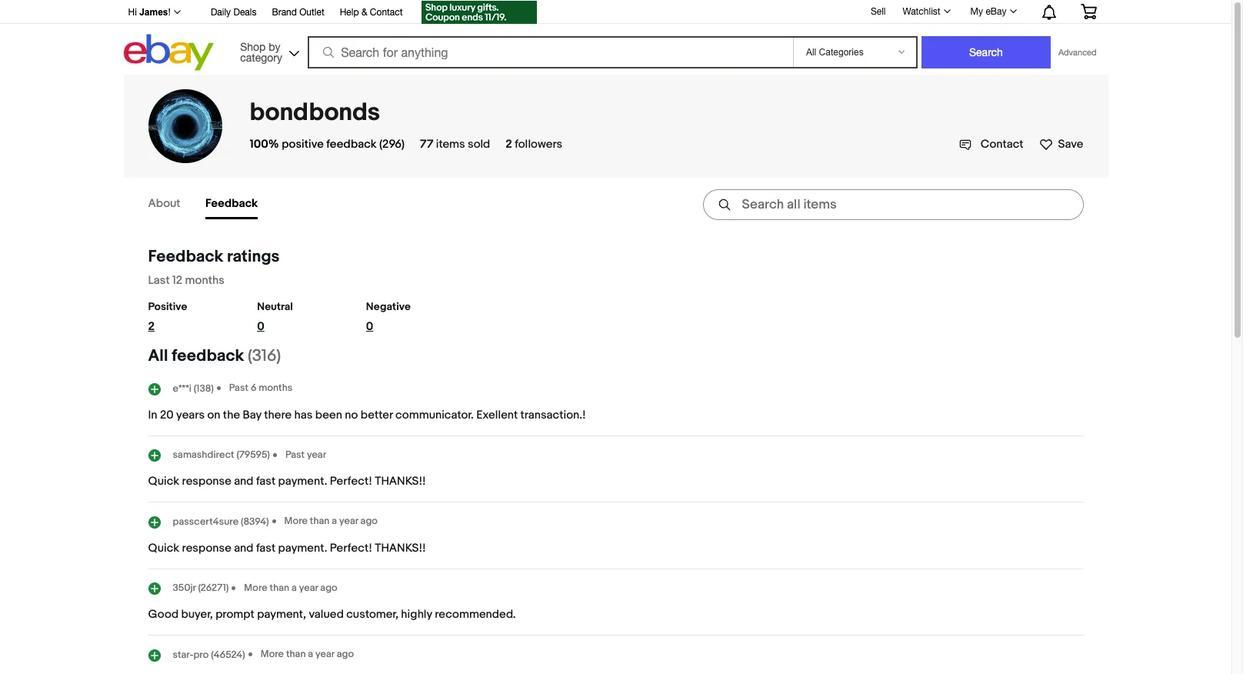 Task type: describe. For each thing, give the bounding box(es) containing it.
bay
[[243, 408, 262, 422]]

350jr (26271)
[[173, 582, 229, 594]]

my
[[971, 6, 984, 17]]

2 inside 'positive 2'
[[148, 319, 155, 334]]

none submit inside shop by category banner
[[922, 36, 1051, 69]]

highly
[[401, 607, 432, 622]]

year for star-pro (46524)
[[316, 648, 335, 660]]

past year
[[285, 448, 326, 461]]

bondbonds image
[[148, 89, 222, 163]]

brand outlet
[[272, 7, 325, 18]]

hi
[[128, 7, 137, 18]]

followers
[[515, 137, 563, 152]]

past 6 months
[[229, 382, 293, 394]]

contact link
[[960, 137, 1024, 152]]

brand
[[272, 7, 297, 18]]

and for (79595)
[[234, 474, 254, 489]]

negative 0
[[366, 300, 411, 334]]

!
[[168, 7, 171, 18]]

valued
[[309, 607, 344, 622]]

(138)
[[194, 382, 214, 395]]

passcert4sure
[[173, 516, 239, 528]]

2 link
[[148, 319, 219, 340]]

pro
[[194, 649, 209, 661]]

a for payment.
[[332, 515, 337, 527]]

(296)
[[379, 137, 405, 152]]

response for samashdirect
[[182, 474, 232, 489]]

the
[[223, 408, 240, 422]]

(46524)
[[211, 649, 245, 661]]

year for 350jr (26271)
[[299, 582, 318, 594]]

more than a year ago for valued
[[244, 582, 338, 594]]

quick for passcert4sure (8394)
[[148, 541, 179, 555]]

all
[[148, 346, 168, 366]]

2 vertical spatial more than a year ago
[[261, 648, 354, 660]]

sold
[[468, 137, 491, 152]]

fast for samashdirect (79595)
[[256, 474, 276, 489]]

exellent
[[477, 408, 518, 422]]

ratings
[[227, 247, 280, 267]]

(79595)
[[237, 449, 270, 461]]

0 vertical spatial feedback
[[326, 137, 377, 152]]

outlet
[[300, 7, 325, 18]]

more for payment,
[[244, 582, 268, 594]]

daily deals
[[211, 7, 257, 18]]

daily deals link
[[211, 5, 257, 22]]

by
[[269, 40, 281, 53]]

more than a year ago for payment.
[[284, 515, 378, 527]]

0 for neutral 0
[[257, 319, 265, 334]]

samashdirect (79595)
[[173, 449, 270, 461]]

category
[[240, 51, 282, 63]]

positive 2
[[148, 300, 187, 334]]

1 horizontal spatial a
[[308, 648, 313, 660]]

star-pro (46524)
[[173, 649, 245, 661]]

&
[[362, 7, 368, 18]]

100% positive feedback (296)
[[250, 137, 405, 152]]

fast for passcert4sure (8394)
[[256, 541, 276, 555]]

than for payment.
[[310, 515, 330, 527]]

recommended.
[[435, 607, 516, 622]]

transaction.!
[[521, 408, 586, 422]]

e***i
[[173, 382, 192, 395]]

tab list containing about
[[148, 190, 283, 219]]

(8394)
[[241, 516, 269, 528]]

years
[[176, 408, 205, 422]]

help
[[340, 7, 359, 18]]

deals
[[234, 7, 257, 18]]

feedback for feedback
[[205, 196, 258, 211]]

hi james !
[[128, 7, 171, 18]]

your shopping cart image
[[1080, 4, 1098, 19]]

on
[[207, 408, 221, 422]]

negative
[[366, 300, 411, 313]]

save
[[1059, 137, 1084, 152]]

12
[[172, 273, 183, 288]]

sell
[[871, 6, 886, 17]]

feedback ratings last 12 months
[[148, 247, 280, 288]]

0 link for negative 0
[[366, 319, 437, 340]]

quick response and fast payment. perfect! thanks!! for more than a year ago
[[148, 541, 426, 555]]

0 vertical spatial 2
[[506, 137, 512, 152]]

2 vertical spatial ago
[[337, 648, 354, 660]]

2 followers
[[506, 137, 563, 152]]

quick for samashdirect (79595)
[[148, 474, 179, 489]]

e***i (138)
[[173, 382, 214, 395]]

in 20 years on the bay there has been no better communicator. exellent transaction.!
[[148, 408, 586, 422]]

0 link for neutral 0
[[257, 319, 328, 340]]

bondbonds link
[[250, 98, 380, 128]]

has
[[294, 408, 313, 422]]

thanks!! for more than a year ago
[[375, 541, 426, 555]]

1 horizontal spatial months
[[259, 382, 293, 394]]

samashdirect
[[173, 449, 234, 461]]

Search all items field
[[703, 189, 1084, 220]]

payment,
[[257, 607, 306, 622]]

account navigation
[[120, 0, 1109, 26]]

ebay
[[986, 6, 1007, 17]]

in
[[148, 408, 157, 422]]



Task type: locate. For each thing, give the bounding box(es) containing it.
past for the
[[229, 382, 249, 394]]

0 down neutral
[[257, 319, 265, 334]]

2 0 link from the left
[[366, 319, 437, 340]]

payment. for past
[[278, 474, 328, 489]]

payment. down past year
[[278, 474, 328, 489]]

Search for anything text field
[[310, 38, 790, 67]]

1 vertical spatial perfect!
[[330, 541, 372, 555]]

0 horizontal spatial feedback
[[172, 346, 244, 366]]

2 quick from the top
[[148, 541, 179, 555]]

and down (79595)
[[234, 474, 254, 489]]

(316)
[[248, 346, 281, 366]]

0 inside neutral 0
[[257, 319, 265, 334]]

ago for customer,
[[320, 582, 338, 594]]

feedback up (138)
[[172, 346, 244, 366]]

a for valued
[[292, 582, 297, 594]]

perfect! down no in the left bottom of the page
[[330, 474, 372, 489]]

and down (8394)
[[234, 541, 254, 555]]

1 response from the top
[[182, 474, 232, 489]]

past for payment.
[[285, 448, 305, 461]]

quick response and fast payment. perfect! thanks!! down (8394)
[[148, 541, 426, 555]]

contact inside the account navigation
[[370, 7, 403, 18]]

positive
[[148, 300, 187, 313]]

1 vertical spatial 2
[[148, 319, 155, 334]]

0 vertical spatial contact
[[370, 7, 403, 18]]

more
[[284, 515, 308, 527], [244, 582, 268, 594], [261, 648, 284, 660]]

1 vertical spatial feedback
[[148, 247, 223, 267]]

2 down positive
[[148, 319, 155, 334]]

2 vertical spatial more
[[261, 648, 284, 660]]

0 vertical spatial a
[[332, 515, 337, 527]]

ago for perfect!
[[361, 515, 378, 527]]

perfect! for year
[[330, 474, 372, 489]]

than up payment,
[[270, 582, 290, 594]]

feedback
[[205, 196, 258, 211], [148, 247, 223, 267]]

good buyer, prompt payment, valued customer, highly recommended.
[[148, 607, 516, 622]]

last
[[148, 273, 170, 288]]

quick response and fast payment. perfect! thanks!! for past year
[[148, 474, 426, 489]]

than right (8394)
[[310, 515, 330, 527]]

contact right &
[[370, 7, 403, 18]]

no
[[345, 408, 358, 422]]

1 fast from the top
[[256, 474, 276, 489]]

passcert4sure (8394)
[[173, 516, 269, 528]]

0 vertical spatial quick
[[148, 474, 179, 489]]

payment. up payment,
[[278, 541, 328, 555]]

1 vertical spatial ago
[[320, 582, 338, 594]]

1 thanks!! from the top
[[375, 474, 426, 489]]

0 vertical spatial more than a year ago
[[284, 515, 378, 527]]

0 for negative 0
[[366, 319, 374, 334]]

contact
[[370, 7, 403, 18], [981, 137, 1024, 152]]

0 horizontal spatial contact
[[370, 7, 403, 18]]

watchlist link
[[895, 2, 958, 21]]

1 horizontal spatial 0 link
[[366, 319, 437, 340]]

thanks!! up highly
[[375, 541, 426, 555]]

0 vertical spatial feedback
[[205, 196, 258, 211]]

thanks!! down better
[[375, 474, 426, 489]]

2
[[506, 137, 512, 152], [148, 319, 155, 334]]

more than a year ago down past year
[[284, 515, 378, 527]]

quick response and fast payment. perfect! thanks!!
[[148, 474, 426, 489], [148, 541, 426, 555]]

None submit
[[922, 36, 1051, 69]]

my ebay link
[[963, 2, 1024, 21]]

2 vertical spatial a
[[308, 648, 313, 660]]

2 fast from the top
[[256, 541, 276, 555]]

feedback up 12
[[148, 247, 223, 267]]

0 link down negative
[[366, 319, 437, 340]]

1 vertical spatial quick
[[148, 541, 179, 555]]

100%
[[250, 137, 279, 152]]

1 horizontal spatial feedback
[[326, 137, 377, 152]]

get the coupon image
[[421, 1, 537, 24]]

buyer,
[[181, 607, 213, 622]]

help & contact
[[340, 7, 403, 18]]

2 payment. from the top
[[278, 541, 328, 555]]

1 horizontal spatial 0
[[366, 319, 374, 334]]

more right (8394)
[[284, 515, 308, 527]]

0 vertical spatial and
[[234, 474, 254, 489]]

0 vertical spatial fast
[[256, 474, 276, 489]]

20
[[160, 408, 174, 422]]

than down payment,
[[286, 648, 306, 660]]

0 horizontal spatial 2
[[148, 319, 155, 334]]

quick response and fast payment. perfect! thanks!! down past year
[[148, 474, 426, 489]]

1 vertical spatial months
[[259, 382, 293, 394]]

1 perfect! from the top
[[330, 474, 372, 489]]

1 vertical spatial fast
[[256, 541, 276, 555]]

2 and from the top
[[234, 541, 254, 555]]

more down payment,
[[261, 648, 284, 660]]

0 horizontal spatial months
[[185, 273, 225, 288]]

0 vertical spatial response
[[182, 474, 232, 489]]

perfect!
[[330, 474, 372, 489], [330, 541, 372, 555]]

shop by category button
[[233, 34, 303, 67]]

and for (8394)
[[234, 541, 254, 555]]

0 down negative
[[366, 319, 374, 334]]

2 vertical spatial than
[[286, 648, 306, 660]]

better
[[361, 408, 393, 422]]

james
[[139, 7, 168, 18]]

0 vertical spatial months
[[185, 273, 225, 288]]

1 quick from the top
[[148, 474, 179, 489]]

payment. for more
[[278, 541, 328, 555]]

than for valued
[[270, 582, 290, 594]]

neutral
[[257, 300, 293, 313]]

1 vertical spatial response
[[182, 541, 232, 555]]

1 vertical spatial more
[[244, 582, 268, 594]]

0 vertical spatial than
[[310, 515, 330, 527]]

perfect! up good buyer, prompt payment, valued customer, highly recommended.
[[330, 541, 372, 555]]

year
[[307, 448, 326, 461], [339, 515, 358, 527], [299, 582, 318, 594], [316, 648, 335, 660]]

1 quick response and fast payment. perfect! thanks!! from the top
[[148, 474, 426, 489]]

2 0 from the left
[[366, 319, 374, 334]]

contact left the save button
[[981, 137, 1024, 152]]

a
[[332, 515, 337, 527], [292, 582, 297, 594], [308, 648, 313, 660]]

months
[[185, 273, 225, 288], [259, 382, 293, 394]]

fast down (79595)
[[256, 474, 276, 489]]

0 vertical spatial ago
[[361, 515, 378, 527]]

1 horizontal spatial 2
[[506, 137, 512, 152]]

1 vertical spatial more than a year ago
[[244, 582, 338, 594]]

1 0 from the left
[[257, 319, 265, 334]]

there
[[264, 408, 292, 422]]

shop by category
[[240, 40, 282, 63]]

year for passcert4sure (8394)
[[339, 515, 358, 527]]

more up 'prompt'
[[244, 582, 268, 594]]

0 horizontal spatial 0 link
[[257, 319, 328, 340]]

months right 12
[[185, 273, 225, 288]]

77 items sold
[[420, 137, 491, 152]]

0 vertical spatial thanks!!
[[375, 474, 426, 489]]

more than a year ago
[[284, 515, 378, 527], [244, 582, 338, 594], [261, 648, 354, 660]]

(26271)
[[198, 582, 229, 594]]

months right 6 on the left of the page
[[259, 382, 293, 394]]

1 vertical spatial thanks!!
[[375, 541, 426, 555]]

feedback up ratings
[[205, 196, 258, 211]]

about
[[148, 196, 181, 211]]

sell link
[[864, 6, 893, 17]]

items
[[436, 137, 465, 152]]

good
[[148, 607, 179, 622]]

0 vertical spatial more
[[284, 515, 308, 527]]

quick down samashdirect
[[148, 474, 179, 489]]

shop
[[240, 40, 266, 53]]

more for fast
[[284, 515, 308, 527]]

1 payment. from the top
[[278, 474, 328, 489]]

past down has
[[285, 448, 305, 461]]

0 vertical spatial payment.
[[278, 474, 328, 489]]

6
[[251, 382, 257, 394]]

prompt
[[216, 607, 255, 622]]

1 vertical spatial and
[[234, 541, 254, 555]]

1 vertical spatial past
[[285, 448, 305, 461]]

neutral 0
[[257, 300, 293, 334]]

1 0 link from the left
[[257, 319, 328, 340]]

brand outlet link
[[272, 5, 325, 22]]

response for passcert4sure
[[182, 541, 232, 555]]

shop by category banner
[[120, 0, 1109, 75]]

feedback
[[326, 137, 377, 152], [172, 346, 244, 366]]

0 horizontal spatial a
[[292, 582, 297, 594]]

all feedback (316)
[[148, 346, 281, 366]]

perfect! for than
[[330, 541, 372, 555]]

advanced link
[[1051, 37, 1105, 68]]

thanks!! for past year
[[375, 474, 426, 489]]

2 perfect! from the top
[[330, 541, 372, 555]]

advanced
[[1059, 48, 1097, 57]]

0 link down neutral
[[257, 319, 328, 340]]

tab list
[[148, 190, 283, 219]]

2 quick response and fast payment. perfect! thanks!! from the top
[[148, 541, 426, 555]]

been
[[315, 408, 343, 422]]

350jr
[[173, 582, 196, 594]]

1 vertical spatial a
[[292, 582, 297, 594]]

fast
[[256, 474, 276, 489], [256, 541, 276, 555]]

1 vertical spatial quick response and fast payment. perfect! thanks!!
[[148, 541, 426, 555]]

quick up the 350jr
[[148, 541, 179, 555]]

1 vertical spatial feedback
[[172, 346, 244, 366]]

bondbonds
[[250, 98, 380, 128]]

response down passcert4sure on the bottom left
[[182, 541, 232, 555]]

2 response from the top
[[182, 541, 232, 555]]

feedback for feedback ratings last 12 months
[[148, 247, 223, 267]]

1 horizontal spatial past
[[285, 448, 305, 461]]

feedback left (296)
[[326, 137, 377, 152]]

1 and from the top
[[234, 474, 254, 489]]

response down samashdirect
[[182, 474, 232, 489]]

0 horizontal spatial 0
[[257, 319, 265, 334]]

ago
[[361, 515, 378, 527], [320, 582, 338, 594], [337, 648, 354, 660]]

feedback inside feedback ratings last 12 months
[[148, 247, 223, 267]]

0 vertical spatial quick response and fast payment. perfect! thanks!!
[[148, 474, 426, 489]]

more than a year ago up payment,
[[244, 582, 338, 594]]

1 horizontal spatial contact
[[981, 137, 1024, 152]]

2 thanks!! from the top
[[375, 541, 426, 555]]

2 horizontal spatial a
[[332, 515, 337, 527]]

past left 6 on the left of the page
[[229, 382, 249, 394]]

0 inside negative 0
[[366, 319, 374, 334]]

0 vertical spatial perfect!
[[330, 474, 372, 489]]

0 horizontal spatial past
[[229, 382, 249, 394]]

2 left followers
[[506, 137, 512, 152]]

0 vertical spatial past
[[229, 382, 249, 394]]

my ebay
[[971, 6, 1007, 17]]

fast down (8394)
[[256, 541, 276, 555]]

and
[[234, 474, 254, 489], [234, 541, 254, 555]]

past
[[229, 382, 249, 394], [285, 448, 305, 461]]

0 link
[[257, 319, 328, 340], [366, 319, 437, 340]]

save button
[[1039, 134, 1084, 152]]

1 vertical spatial than
[[270, 582, 290, 594]]

help & contact link
[[340, 5, 403, 22]]

1 vertical spatial contact
[[981, 137, 1024, 152]]

positive
[[282, 137, 324, 152]]

months inside feedback ratings last 12 months
[[185, 273, 225, 288]]

communicator.
[[396, 408, 474, 422]]

star-
[[173, 649, 194, 661]]

77
[[420, 137, 434, 152]]

quick
[[148, 474, 179, 489], [148, 541, 179, 555]]

more than a year ago down valued in the bottom of the page
[[261, 648, 354, 660]]

daily
[[211, 7, 231, 18]]

watchlist
[[903, 6, 941, 17]]

1 vertical spatial payment.
[[278, 541, 328, 555]]

customer,
[[347, 607, 399, 622]]



Task type: vqa. For each thing, say whether or not it's contained in the screenshot.
Lighted Santa Sleigh Outdoor Reindeer Xmas Décor w/ 360 Warm White LED Lights (#'s Past month
no



